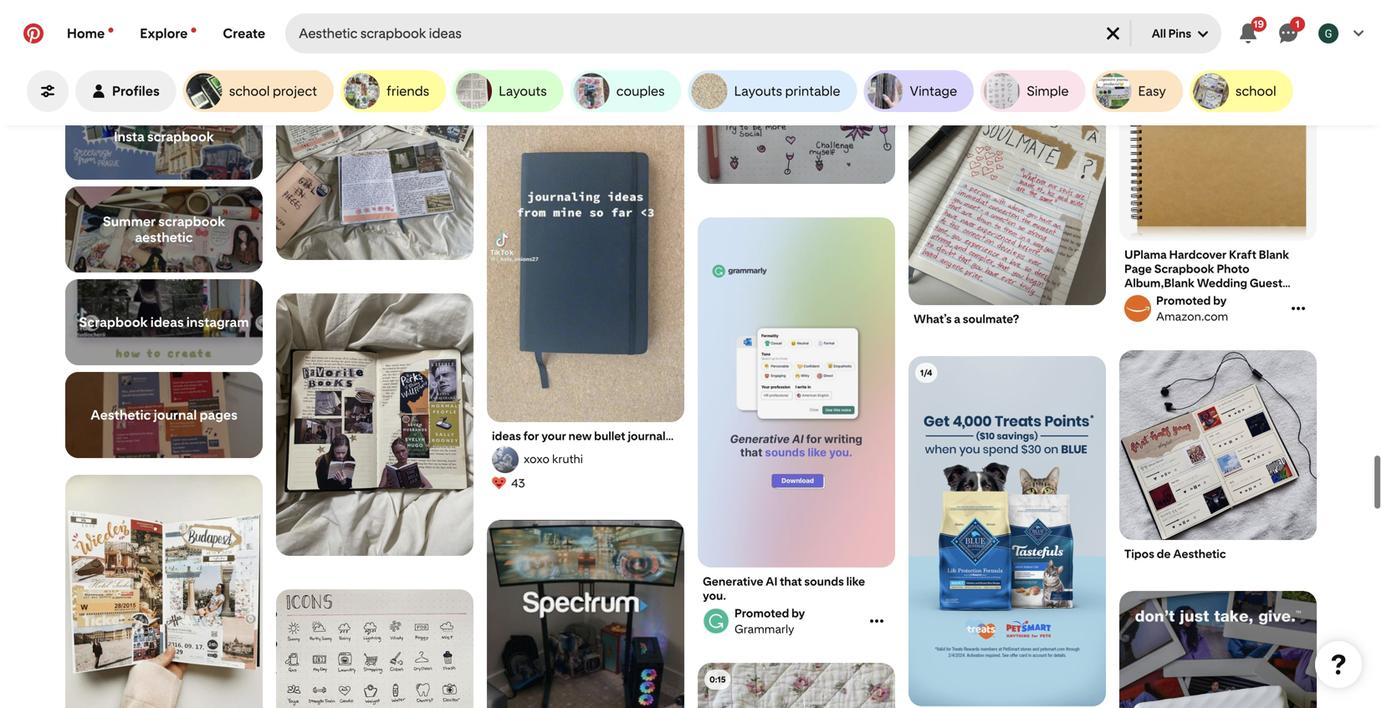 Task type: locate. For each thing, give the bounding box(es) containing it.
generative ai that sounds like you.
[[703, 575, 866, 603]]

vintage link
[[864, 70, 974, 112]]

insta
[[114, 129, 145, 145]]

journal up profiles
[[148, 36, 191, 52]]

ai
[[766, 575, 778, 589]]

scrapbook for summer scrapbook aesthetic
[[158, 214, 225, 230]]

0 vertical spatial aesthetic
[[194, 36, 252, 52]]

0 vertical spatial scrapbook
[[147, 129, 214, 145]]

adobe stock link
[[911, 0, 1077, 16]]

adventurer
[[492, 42, 555, 56]]

school
[[229, 83, 270, 99], [1236, 83, 1277, 99]]

couples link
[[571, 70, 682, 112]]

scrapbook inside "link"
[[76, 36, 145, 52]]

0 horizontal spatial aesthetic
[[135, 230, 193, 246]]

grammarly
[[735, 623, 795, 637]]

journal for aesthetic
[[148, 36, 191, 52]]

layouts printable
[[735, 83, 841, 99]]

aesthetic inside summer scrapbook aesthetic
[[135, 230, 193, 246]]

2 school from the left
[[1236, 83, 1277, 99]]

layouts for layouts printable
[[735, 83, 783, 99]]

that
[[780, 575, 802, 589]]

school left project
[[229, 83, 270, 99]]

layouts left printable at the right
[[735, 83, 783, 99]]

notifications image
[[108, 28, 113, 33], [191, 28, 196, 33]]

1 horizontal spatial notifications image
[[191, 28, 196, 33]]

this contains an image of: tipos de aesthetic image
[[1120, 351, 1317, 541]]

home
[[67, 26, 105, 41]]

journal inside the 60+ travel journal prompts to help you document your journey! | that adventurer
[[552, 13, 590, 28]]

2 vertical spatial journal
[[154, 408, 197, 424]]

43 link
[[492, 474, 680, 494]]

tipos de aesthetic link
[[1125, 547, 1312, 562]]

aesthetic
[[194, 36, 252, 52], [135, 230, 193, 246]]

1 vertical spatial scrapbook
[[158, 214, 225, 230]]

notifications image right home
[[108, 28, 113, 33]]

journey!
[[601, 28, 646, 42]]

xoxo kruthi
[[524, 453, 583, 467]]

1 horizontal spatial school
[[1236, 83, 1277, 99]]

aesthetic
[[90, 408, 151, 424], [1174, 547, 1227, 562]]

all pins button
[[1139, 13, 1222, 54]]

0 vertical spatial aesthetic
[[90, 408, 151, 424]]

scrapbook ideas instagram link
[[65, 280, 263, 366]]

what's
[[914, 312, 952, 326]]

scrapbook for scrapbook ideas instagram
[[79, 315, 148, 331]]

0 horizontal spatial layouts
[[499, 83, 547, 99]]

vintage
[[910, 83, 958, 99]]

notifications image right explore
[[191, 28, 196, 33]]

adobe
[[946, 2, 983, 16]]

16 bullet journal travel page ideas to inspire some serious wanderlust - thefab20s image
[[65, 475, 263, 709]]

scrapbook
[[147, 129, 214, 145], [158, 214, 225, 230]]

0 horizontal spatial aesthetic
[[90, 408, 151, 424]]

aesthetic journal pages
[[90, 408, 238, 424]]

2 layouts from the left
[[735, 83, 783, 99]]

1 vertical spatial aesthetic
[[1174, 547, 1227, 562]]

generative ai that sounds like you. link
[[703, 575, 891, 603]]

school link
[[1190, 70, 1294, 112]]

create
[[223, 26, 265, 41]]

1 layouts from the left
[[499, 83, 547, 99]]

soulmate?
[[963, 312, 1020, 326]]

1 vertical spatial scrapbook
[[79, 315, 148, 331]]

1
[[1296, 18, 1300, 30]]

layouts inside "link"
[[499, 83, 547, 99]]

scrapbook right the insta
[[147, 129, 214, 145]]

journal left the pages
[[154, 408, 197, 424]]

person image
[[92, 85, 105, 98]]

scrapbook for scrapbook journal aesthetic
[[76, 36, 145, 52]]

summer
[[103, 214, 156, 230]]

pages
[[200, 408, 238, 424]]

scrapbook right summer
[[158, 214, 225, 230]]

scrapbook
[[76, 36, 145, 52], [79, 315, 148, 331]]

1 button
[[1269, 13, 1309, 54]]

scrapbook inside insta scrapbook link
[[147, 129, 214, 145]]

0 vertical spatial journal
[[552, 13, 590, 28]]

19
[[1254, 18, 1265, 30]]

layouts
[[499, 83, 547, 99], [735, 83, 783, 99]]

2 notifications image from the left
[[191, 28, 196, 33]]

to
[[641, 13, 653, 28]]

your
[[574, 28, 598, 42]]

1 notifications image from the left
[[108, 28, 113, 33]]

notifications image inside explore link
[[191, 28, 196, 33]]

project
[[273, 83, 317, 99]]

scrapbook left ideas
[[79, 315, 148, 331]]

scrapbook inside summer scrapbook aesthetic
[[158, 214, 225, 230]]

simple
[[1027, 83, 1069, 99]]

aesthetic for journal
[[194, 36, 252, 52]]

this contains an image of: what's a soulmate? image
[[909, 43, 1107, 306]]

explore link
[[127, 13, 210, 54]]

notifications image inside home link
[[108, 28, 113, 33]]

friends link
[[341, 70, 446, 112]]

tipos de aesthetic
[[1125, 547, 1227, 562]]

1 vertical spatial aesthetic
[[135, 230, 193, 246]]

what's a soulmate? link
[[914, 312, 1101, 326]]

explore
[[140, 26, 188, 41]]

stock
[[985, 2, 1016, 16]]

insta scrapbook
[[114, 129, 214, 145]]

0 vertical spatial scrapbook
[[76, 36, 145, 52]]

1 horizontal spatial layouts
[[735, 83, 783, 99]]

Search text field
[[299, 13, 1090, 54]]

60+
[[492, 13, 515, 28]]

layouts for layouts
[[499, 83, 547, 99]]

0 horizontal spatial notifications image
[[108, 28, 113, 33]]

get 4,000 treats rewards points (worth $10) when you spend $30 on healthy blue foods and treats! image
[[909, 357, 1107, 707]]

1 vertical spatial journal
[[148, 36, 191, 52]]

aesthetic inside "link"
[[194, 36, 252, 52]]

journal
[[552, 13, 590, 28], [148, 36, 191, 52], [154, 408, 197, 424]]

journal inside "link"
[[148, 36, 191, 52]]

0 horizontal spatial school
[[229, 83, 270, 99]]

this contains an image of: ideas for your new bullet journal with kit!! click link image
[[487, 72, 685, 423]]

60+ travel journal prompts to help you document your journey! | that adventurer
[[492, 13, 679, 56]]

school down '19' button
[[1236, 83, 1277, 99]]

scrapbook up person image
[[76, 36, 145, 52]]

layouts down adventurer on the top left of the page
[[499, 83, 547, 99]]

journal right travel
[[552, 13, 590, 28]]

like
[[847, 575, 866, 589]]

kruthi
[[552, 453, 583, 467]]

pins
[[1169, 26, 1192, 41]]

profiles
[[112, 83, 160, 99]]

dropdown image
[[1199, 29, 1209, 40]]

that
[[654, 28, 678, 42]]

school for school
[[1236, 83, 1277, 99]]

this contains an image of: image
[[698, 0, 896, 185], [276, 32, 474, 261], [276, 294, 474, 557], [276, 590, 474, 709]]

prompts
[[592, 13, 639, 28]]

scrapbook for insta scrapbook
[[147, 129, 214, 145]]

amazon.com link
[[1122, 294, 1288, 324]]

scrapbook journal aesthetic
[[76, 36, 252, 52]]

1 school from the left
[[229, 83, 270, 99]]

1 horizontal spatial aesthetic
[[194, 36, 252, 52]]



Task type: vqa. For each thing, say whether or not it's contained in the screenshot.
first #travelguide from the left
no



Task type: describe. For each thing, give the bounding box(es) containing it.
all pins
[[1152, 26, 1192, 41]]

you
[[492, 28, 512, 42]]

adobe stock
[[946, 2, 1016, 16]]

amazon.com
[[1157, 310, 1229, 324]]

all
[[1152, 26, 1167, 41]]

journaling, journaling ideas, scrapbook, scrapbook ideas image
[[698, 664, 896, 709]]

summer scrapbook aesthetic
[[103, 214, 225, 246]]

layouts printable link
[[688, 70, 858, 112]]

you.
[[703, 589, 727, 603]]

what's a soulmate?
[[914, 312, 1020, 326]]

summer scrapbook aesthetic link
[[65, 187, 263, 273]]

home link
[[54, 13, 127, 54]]

journal for pages
[[154, 408, 197, 424]]

school project link
[[183, 70, 334, 112]]

friends
[[387, 83, 430, 99]]

easy
[[1139, 83, 1167, 99]]

scrapbook ideas instagram
[[79, 315, 249, 331]]

aesthetic for scrapbook
[[135, 230, 193, 246]]

document
[[515, 28, 571, 42]]

scrapbook journal aesthetic link
[[65, 1, 263, 87]]

help
[[655, 13, 679, 28]]

easy link
[[1093, 70, 1183, 112]]

prices may vary. dimensions: 12 x 12 inches, 200gsm. spiral bound blank diy scrapbook: make a special scrapbook or photo booth album for occasions like anniversary, valentine's day, mother's day, birthday, christmas and more. also can be used as a drawing sketchbook, diary, journal, guest sign in book, and more. material: the thick kraft paper cover protects everything that you have created inside. each book has 50 sheets (100 pages) and the paper are 200gsm cardstock acid-free paper for long te image
[[1120, 44, 1317, 241]]

couples
[[617, 83, 665, 99]]

xoxo
[[524, 453, 550, 467]]

insta scrapbook link
[[65, 94, 263, 180]]

19 button
[[1229, 13, 1269, 54]]

grammarly link
[[701, 607, 866, 637]]

layouts link
[[453, 70, 564, 112]]

printable
[[786, 83, 841, 99]]

notifications image for home
[[108, 28, 113, 33]]

create link
[[210, 13, 279, 54]]

a
[[954, 312, 961, 326]]

ideas
[[150, 315, 184, 331]]

1 horizontal spatial aesthetic
[[1174, 547, 1227, 562]]

aesthetic journal pages link
[[65, 372, 263, 459]]

generative
[[703, 575, 764, 589]]

notifications image for explore
[[191, 28, 196, 33]]

|
[[648, 28, 651, 42]]

instagram
[[186, 315, 249, 331]]

school project
[[229, 83, 317, 99]]

this year, see the big picture with the instax link wide printer. #instax #dontjusttakegive image
[[1120, 592, 1317, 709]]

unleash your creativity and boost efficiency with grammarly's context-aware ai. it's a game-changer. image
[[698, 218, 896, 569]]

43
[[511, 477, 525, 491]]

greg robinson image
[[1319, 23, 1339, 44]]

xoxo kruthi link
[[524, 453, 583, 467]]

simple link
[[981, 70, 1086, 112]]

school for school project
[[229, 83, 270, 99]]

de
[[1157, 547, 1171, 562]]

sounds
[[805, 575, 844, 589]]

filter image
[[41, 85, 54, 98]]

profiles link
[[75, 70, 176, 112]]

travel
[[517, 13, 550, 28]]

tipos
[[1125, 547, 1155, 562]]



